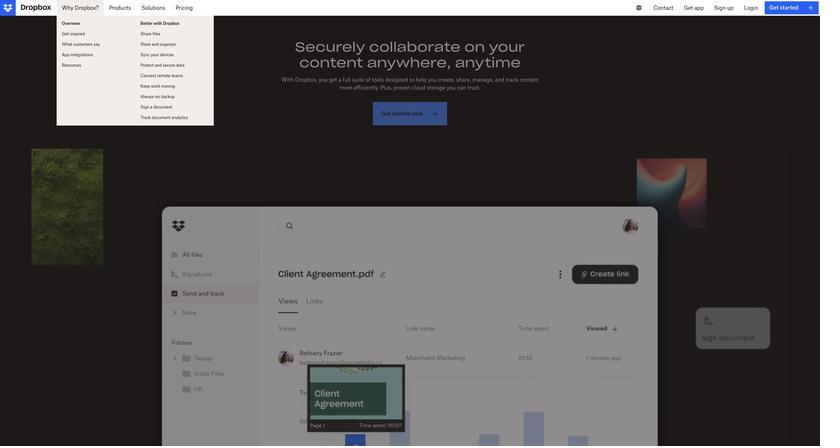 Task type: describe. For each thing, give the bounding box(es) containing it.
products
[[109, 5, 131, 11]]

protect and secure data link
[[135, 60, 214, 71]]

1 vertical spatial document
[[152, 115, 171, 120]]

get started now
[[382, 110, 423, 117]]

keep work moving link
[[135, 81, 214, 92]]

of
[[366, 77, 371, 83]]

connect remote teams
[[141, 73, 183, 78]]

app
[[62, 52, 70, 57]]

always-on backup link
[[135, 92, 214, 102]]

why
[[62, 5, 73, 11]]

designed
[[386, 77, 408, 83]]

resources
[[62, 63, 81, 68]]

what customers say
[[62, 42, 100, 47]]

collaborate
[[369, 39, 461, 55]]

tools
[[372, 77, 384, 83]]

to
[[410, 77, 415, 83]]

why dropbox?
[[62, 5, 99, 11]]

with dropbox, you get a full suite of tools designed to help you create, share, manage, and track content more efficiently. plus, proven cloud storage you can trust.
[[282, 77, 539, 91]]

securely collaborate on your content anywhere, anytime
[[295, 39, 525, 71]]

sign up link
[[709, 0, 739, 16]]

backup
[[161, 94, 175, 99]]

with
[[282, 77, 294, 83]]

teams
[[172, 73, 183, 78]]

keep
[[141, 84, 150, 89]]

get inspired
[[62, 31, 85, 36]]

suite
[[352, 77, 364, 83]]

why dropbox? button
[[57, 0, 104, 16]]

share files link
[[135, 29, 214, 39]]

sync
[[141, 52, 150, 57]]

a inside with dropbox, you get a full suite of tools designed to help you create, share, manage, and track content more efficiently. plus, proven cloud storage you can trust.
[[339, 77, 342, 83]]

get
[[329, 77, 337, 83]]

1 horizontal spatial you
[[428, 77, 437, 83]]

dropbox?
[[75, 5, 99, 11]]

contact
[[654, 5, 674, 11]]

get started link
[[765, 1, 819, 14]]

get for get inspired
[[62, 31, 69, 36]]

integrations
[[71, 52, 93, 57]]

get for get started
[[770, 4, 779, 11]]

products button
[[104, 0, 136, 16]]

store and organize
[[141, 42, 176, 47]]

app integrations link
[[57, 50, 135, 60]]

solutions
[[142, 5, 165, 11]]

your inside sync your devices link
[[151, 52, 159, 57]]

get app button
[[679, 0, 709, 16]]

get for get started now
[[382, 110, 391, 117]]

work
[[151, 84, 160, 89]]

solutions button
[[136, 0, 170, 16]]

pricing
[[176, 5, 193, 11]]

sign for sign up
[[715, 5, 726, 11]]

always-
[[141, 94, 155, 99]]

securely
[[295, 39, 365, 55]]

moving
[[161, 84, 175, 89]]

store
[[141, 42, 151, 47]]

efficiently.
[[354, 85, 379, 91]]

0 horizontal spatial a
[[150, 105, 152, 110]]

app
[[695, 5, 704, 11]]

always-on backup
[[141, 94, 175, 99]]

sign up
[[715, 5, 734, 11]]

up
[[728, 5, 734, 11]]

devices
[[160, 52, 174, 57]]

files
[[153, 31, 160, 36]]

app integrations
[[62, 52, 93, 57]]

with
[[154, 21, 162, 26]]



Task type: vqa. For each thing, say whether or not it's contained in the screenshot.
protect and secure data link
yes



Task type: locate. For each thing, give the bounding box(es) containing it.
track
[[506, 77, 519, 83]]

track document analytics
[[141, 115, 188, 120]]

and down sync your devices
[[155, 63, 162, 68]]

1 horizontal spatial sign
[[715, 5, 726, 11]]

started for get started
[[780, 4, 799, 11]]

overview
[[62, 21, 80, 26]]

you up storage
[[428, 77, 437, 83]]

inspired
[[70, 31, 85, 36]]

anytime
[[455, 54, 521, 71]]

can
[[457, 85, 466, 91]]

manage,
[[473, 77, 494, 83]]

track
[[141, 115, 151, 120]]

sign a document link
[[135, 102, 214, 113]]

1 horizontal spatial content
[[520, 77, 539, 83]]

login link
[[739, 0, 764, 16]]

your inside securely collaborate on your content anywhere, anytime
[[489, 39, 525, 55]]

1 horizontal spatial a
[[339, 77, 342, 83]]

you
[[319, 77, 328, 83], [428, 77, 437, 83], [447, 85, 456, 91]]

get down plus,
[[382, 110, 391, 117]]

proven
[[394, 85, 411, 91]]

full
[[343, 77, 351, 83]]

and inside store and organize link
[[152, 42, 159, 47]]

0 vertical spatial and
[[152, 42, 159, 47]]

better with dropbox
[[141, 21, 180, 26]]

keep work moving
[[141, 84, 175, 89]]

organize
[[160, 42, 176, 47]]

a
[[339, 77, 342, 83], [150, 105, 152, 110]]

get up what
[[62, 31, 69, 36]]

pricing link
[[170, 0, 198, 16]]

sign a document
[[141, 105, 172, 110]]

document down sign a document
[[152, 115, 171, 120]]

sign up track
[[141, 105, 149, 110]]

analytics
[[172, 115, 188, 120]]

1 horizontal spatial on
[[465, 39, 485, 55]]

what
[[62, 42, 72, 47]]

share files
[[141, 31, 160, 36]]

better
[[141, 21, 153, 26]]

and right the store
[[152, 42, 159, 47]]

started for get started now
[[392, 110, 411, 117]]

1 vertical spatial and
[[155, 63, 162, 68]]

sign left the up
[[715, 5, 726, 11]]

0 horizontal spatial started
[[392, 110, 411, 117]]

anywhere,
[[367, 54, 451, 71]]

and inside protect and secure data link
[[155, 63, 162, 68]]

you down the create,
[[447, 85, 456, 91]]

0 vertical spatial started
[[780, 4, 799, 11]]

say
[[94, 42, 100, 47]]

get left app
[[684, 5, 693, 11]]

get started
[[770, 4, 799, 11]]

get for get app
[[684, 5, 693, 11]]

sync your devices
[[141, 52, 174, 57]]

get started now link
[[373, 102, 447, 126]]

0 horizontal spatial content
[[299, 54, 363, 71]]

0 vertical spatial document
[[154, 105, 172, 110]]

get
[[770, 4, 779, 11], [684, 5, 693, 11], [62, 31, 69, 36], [382, 110, 391, 117]]

get app
[[684, 5, 704, 11]]

1 vertical spatial content
[[520, 77, 539, 83]]

0 vertical spatial sign
[[715, 5, 726, 11]]

connect remote teams link
[[135, 71, 214, 81]]

0 vertical spatial content
[[299, 54, 363, 71]]

content up get
[[299, 54, 363, 71]]

document up track document analytics
[[154, 105, 172, 110]]

1 vertical spatial a
[[150, 105, 152, 110]]

on inside securely collaborate on your content anywhere, anytime
[[465, 39, 485, 55]]

content
[[299, 54, 363, 71], [520, 77, 539, 83]]

1 horizontal spatial started
[[780, 4, 799, 11]]

2 vertical spatial and
[[495, 77, 505, 83]]

0 vertical spatial a
[[339, 77, 342, 83]]

dropbox,
[[295, 77, 317, 83]]

and for organize
[[152, 42, 159, 47]]

track document analytics link
[[135, 113, 214, 123]]

1 vertical spatial started
[[392, 110, 411, 117]]

get inside get started now link
[[382, 110, 391, 117]]

get inspired link
[[57, 29, 135, 39]]

get inside 'get app' popup button
[[684, 5, 693, 11]]

data
[[176, 63, 185, 68]]

you left get
[[319, 77, 328, 83]]

help
[[416, 77, 427, 83]]

resources link
[[57, 60, 135, 71]]

0 horizontal spatial on
[[155, 94, 160, 99]]

protect
[[141, 63, 154, 68]]

get right login link
[[770, 4, 779, 11]]

store and organize link
[[135, 39, 214, 50]]

and left track
[[495, 77, 505, 83]]

0 horizontal spatial your
[[151, 52, 159, 57]]

login
[[745, 5, 759, 11]]

a left full
[[339, 77, 342, 83]]

secure
[[163, 63, 175, 68]]

content right track
[[520, 77, 539, 83]]

what customers say link
[[57, 39, 135, 50]]

protect and secure data
[[141, 63, 185, 68]]

content inside with dropbox, you get a full suite of tools designed to help you create, share, manage, and track content more efficiently. plus, proven cloud storage you can trust.
[[520, 77, 539, 83]]

0 vertical spatial on
[[465, 39, 485, 55]]

2 horizontal spatial you
[[447, 85, 456, 91]]

1 vertical spatial sign
[[141, 105, 149, 110]]

and inside with dropbox, you get a full suite of tools designed to help you create, share, manage, and track content more efficiently. plus, proven cloud storage you can trust.
[[495, 77, 505, 83]]

plus,
[[381, 85, 392, 91]]

sign for sign a document
[[141, 105, 149, 110]]

sync your devices link
[[135, 50, 214, 60]]

share,
[[457, 77, 471, 83]]

contact button
[[649, 0, 679, 16]]

0 horizontal spatial you
[[319, 77, 328, 83]]

1 vertical spatial on
[[155, 94, 160, 99]]

started
[[780, 4, 799, 11], [392, 110, 411, 117]]

share
[[141, 31, 152, 36]]

0 horizontal spatial sign
[[141, 105, 149, 110]]

document
[[154, 105, 172, 110], [152, 115, 171, 120]]

sign
[[715, 5, 726, 11], [141, 105, 149, 110]]

now
[[412, 110, 423, 117]]

content inside securely collaborate on your content anywhere, anytime
[[299, 54, 363, 71]]

dropbox
[[163, 21, 180, 26]]

storage
[[427, 85, 446, 91]]

remote
[[157, 73, 171, 78]]

a down "always-"
[[150, 105, 152, 110]]

customers
[[73, 42, 93, 47]]

get inside get started link
[[770, 4, 779, 11]]

create,
[[438, 77, 455, 83]]

get inside get inspired "link"
[[62, 31, 69, 36]]

trust.
[[468, 85, 481, 91]]

and for secure
[[155, 63, 162, 68]]

sign inside 'link'
[[715, 5, 726, 11]]

cloud
[[412, 85, 426, 91]]

more
[[340, 85, 352, 91]]

on inside always-on backup "link"
[[155, 94, 160, 99]]

1 horizontal spatial your
[[489, 39, 525, 55]]



